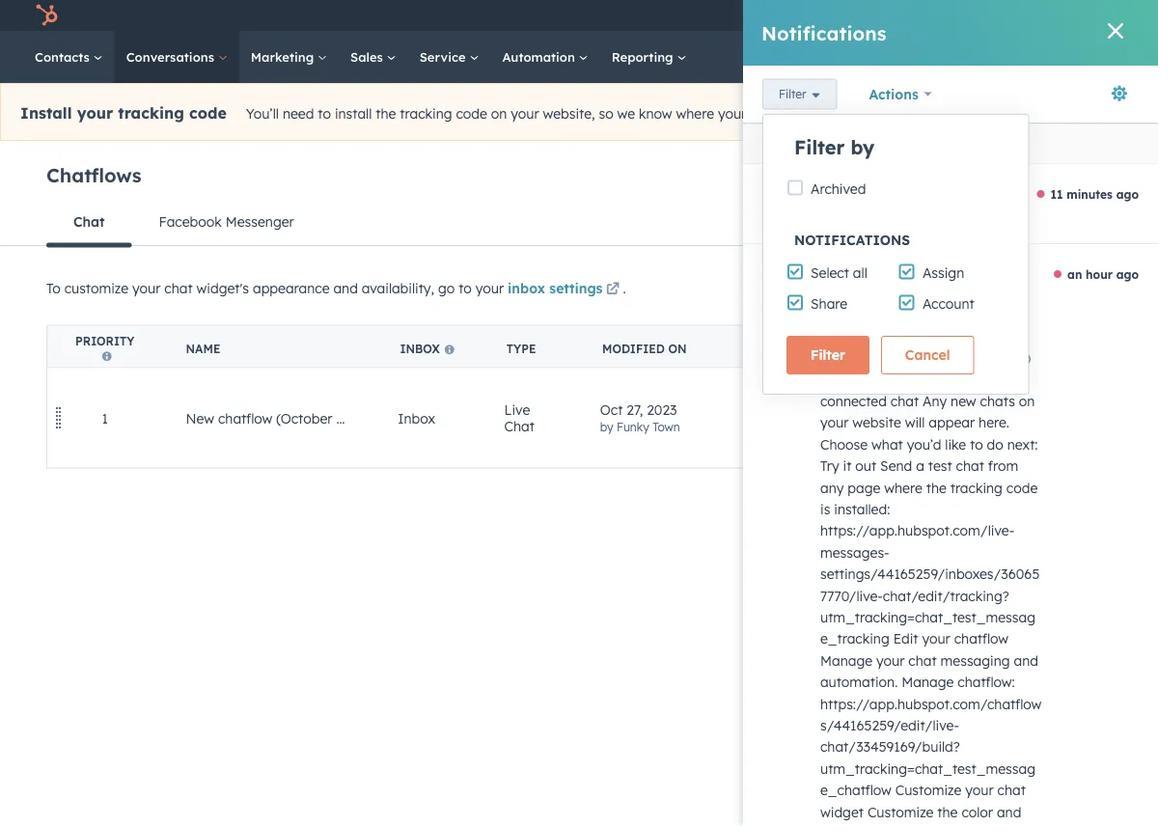 Task type: locate. For each thing, give the bounding box(es) containing it.
code left you'll
[[189, 103, 227, 123]]

install your tracking code alert
[[0, 83, 1159, 141]]

search button
[[1109, 41, 1142, 73]]

chat
[[165, 280, 193, 297]]

1 link opens in a new window image from the top
[[606, 279, 620, 302]]

1 horizontal spatial on
[[762, 349, 781, 363]]

chat down type
[[505, 418, 535, 435]]

27, right (october
[[336, 410, 353, 427]]

0 vertical spatial chat
[[73, 213, 105, 230]]

27, inside oct 27, 2023
[[787, 384, 803, 401]]

install
[[335, 105, 372, 122]]

settings
[[550, 280, 603, 297]]

27, up "funky"
[[627, 401, 643, 418]]

2 horizontal spatial tracking
[[949, 107, 994, 121]]

2023 inside oct 27, 2023
[[760, 401, 791, 418]]

facebook
[[159, 213, 222, 230]]

1 - from the left
[[924, 410, 929, 427]]

0 vertical spatial inbox
[[400, 341, 440, 356]]

create chatflow button
[[994, 160, 1113, 191]]

tracking
[[118, 103, 184, 123], [400, 105, 452, 122], [949, 107, 994, 121]]

oct 27, 2023
[[760, 384, 803, 418]]

on up oct 27, 2023
[[762, 349, 781, 363]]

to customize your chat widget's appearance and availability, go to your
[[46, 280, 508, 297]]

oct down 'created on'
[[760, 384, 783, 401]]

0 horizontal spatial oct
[[601, 401, 623, 418]]

to
[[46, 280, 61, 297]]

and
[[334, 280, 358, 297]]

2023 inside oct 27, 2023 by funky town
[[647, 401, 677, 418]]

chat down chatflows
[[73, 213, 105, 230]]

code
[[189, 103, 227, 123], [456, 105, 488, 122], [997, 107, 1024, 121]]

inbox settings
[[508, 280, 603, 297]]

oct 27, 2023 by funky town
[[601, 401, 681, 434]]

your left "inbox"
[[476, 280, 504, 297]]

0 horizontal spatial to
[[318, 105, 331, 122]]

1 vertical spatial to
[[459, 280, 472, 297]]

chatflow right new
[[218, 410, 273, 427]]

code left on
[[456, 105, 488, 122]]

menu
[[748, 0, 1136, 31]]

1 horizontal spatial chatflow
[[751, 105, 805, 122]]

inbox
[[400, 341, 440, 356], [398, 410, 436, 427]]

sales
[[351, 49, 387, 65]]

2 horizontal spatial code
[[997, 107, 1024, 121]]

get tracking code link
[[914, 101, 1054, 126]]

2023 left 10:58
[[357, 410, 387, 427]]

oct inside oct 27, 2023 by funky town
[[601, 401, 623, 418]]

2 link opens in a new window image from the top
[[606, 283, 620, 297]]

1 vertical spatial chat
[[505, 418, 535, 435]]

modified on
[[603, 341, 687, 356]]

chat
[[73, 213, 105, 230], [505, 418, 535, 435]]

your
[[77, 103, 113, 123], [511, 105, 540, 122], [718, 105, 747, 122], [132, 280, 161, 297], [476, 280, 504, 297]]

reporting
[[612, 49, 677, 65]]

1 horizontal spatial oct
[[760, 384, 783, 401]]

appear.
[[854, 105, 902, 122]]

to right need
[[318, 105, 331, 122]]

install your tracking code
[[20, 103, 227, 123]]

link opens in a new window image inside inbox settings link
[[606, 283, 620, 297]]

chatflow right create
[[1050, 169, 1096, 183]]

2 horizontal spatial chatflow
[[1050, 169, 1096, 183]]

code down search hubspot search field
[[997, 107, 1024, 121]]

notifications button
[[1002, 0, 1035, 31]]

27,
[[787, 384, 803, 401], [627, 401, 643, 418], [336, 410, 353, 427]]

1 horizontal spatial to
[[459, 280, 472, 297]]

1 horizontal spatial 2023
[[647, 401, 677, 418]]

chatflow left should
[[751, 105, 805, 122]]

marketplaces button
[[893, 0, 934, 31]]

27, inside oct 27, 2023 by funky town
[[627, 401, 643, 418]]

2 horizontal spatial 2023
[[760, 401, 791, 418]]

0 vertical spatial chatflow
[[751, 105, 805, 122]]

navigation
[[46, 199, 1113, 248]]

0 horizontal spatial chatflow
[[218, 410, 273, 427]]

tracking right the the on the top left of the page
[[400, 105, 452, 122]]

notifications image
[[1010, 9, 1027, 26]]

oct inside oct 27, 2023
[[760, 384, 783, 401]]

(october
[[276, 410, 333, 427]]

1 horizontal spatial chat
[[505, 418, 535, 435]]

0 horizontal spatial on
[[669, 341, 687, 356]]

0 vertical spatial to
[[318, 105, 331, 122]]

on right modified at the top of the page
[[669, 341, 687, 356]]

new chatflow (october 27, 2023 10:58 am)
[[186, 410, 453, 427]]

2023 up town at the bottom of the page
[[647, 401, 677, 418]]

2023
[[760, 401, 791, 418], [647, 401, 677, 418], [357, 410, 387, 427]]

chatflow inside install your tracking code alert
[[751, 105, 805, 122]]

0 horizontal spatial code
[[189, 103, 227, 123]]

27, down 'created on'
[[787, 384, 803, 401]]

search image
[[1118, 50, 1132, 64]]

on
[[669, 341, 687, 356], [762, 349, 781, 363]]

27, for oct 27, 2023
[[787, 384, 803, 401]]

navigation containing chat
[[46, 199, 1113, 248]]

menu item
[[851, 0, 855, 31]]

--
[[924, 410, 934, 427]]

created
[[762, 334, 816, 349]]

go
[[438, 280, 455, 297]]

2 vertical spatial chatflow
[[218, 410, 273, 427]]

oct
[[760, 384, 783, 401], [601, 401, 623, 418]]

to right 'go'
[[459, 280, 472, 297]]

tracking right get in the right top of the page
[[949, 107, 994, 121]]

oct up by
[[601, 401, 623, 418]]

Search HubSpot search field
[[888, 41, 1124, 73]]

.
[[623, 280, 626, 297]]

chatflow
[[751, 105, 805, 122], [1050, 169, 1096, 183], [218, 410, 273, 427]]

sales link
[[339, 31, 408, 83]]

1 horizontal spatial tracking
[[400, 105, 452, 122]]

marketing
[[251, 49, 318, 65]]

chatflow inside button
[[1050, 169, 1096, 183]]

0 horizontal spatial chat
[[73, 213, 105, 230]]

help image
[[945, 9, 963, 26]]

the
[[376, 105, 396, 122]]

2023 down 'created on'
[[760, 401, 791, 418]]

website,
[[543, 105, 595, 122]]

to
[[318, 105, 331, 122], [459, 280, 472, 297]]

should
[[809, 105, 850, 122]]

funky town image
[[1051, 7, 1068, 24]]

1 horizontal spatial 27,
[[627, 401, 643, 418]]

2 horizontal spatial 27,
[[787, 384, 803, 401]]

availability,
[[362, 280, 435, 297]]

oct for oct 27, 2023
[[760, 384, 783, 401]]

chat inside button
[[73, 213, 105, 230]]

tracking down conversations
[[118, 103, 184, 123]]

on for created on
[[762, 349, 781, 363]]

am)
[[428, 410, 453, 427]]

on inside 'created on'
[[762, 349, 781, 363]]

link opens in a new window image
[[606, 279, 620, 302], [606, 283, 620, 297]]

upgrade
[[783, 9, 837, 25]]

hubspot image
[[35, 4, 58, 27]]

service
[[420, 49, 470, 65]]

funky
[[617, 419, 650, 434]]

marketplaces image
[[905, 9, 922, 26]]

service link
[[408, 31, 491, 83]]

1 vertical spatial chatflow
[[1050, 169, 1096, 183]]

chat button
[[46, 199, 132, 248]]

contacts link
[[23, 31, 115, 83]]



Task type: vqa. For each thing, say whether or not it's contained in the screenshot.
Create a note image on the left top of the page
no



Task type: describe. For each thing, give the bounding box(es) containing it.
contacts
[[35, 49, 93, 65]]

live
[[505, 401, 530, 418]]

name
[[186, 341, 221, 356]]

widget's
[[197, 280, 249, 297]]

0 horizontal spatial tracking
[[118, 103, 184, 123]]

modified
[[603, 341, 665, 356]]

upgrade image
[[762, 9, 779, 26]]

create chatflow
[[1010, 169, 1096, 183]]

calling icon image
[[864, 7, 882, 25]]

facebook messenger
[[159, 213, 294, 230]]

need
[[283, 105, 314, 122]]

oct for oct 27, 2023 by funky town
[[601, 401, 623, 418]]

10:58
[[391, 410, 424, 427]]

inbox settings link
[[508, 279, 623, 302]]

your left chat
[[132, 280, 161, 297]]

menu containing funky
[[748, 0, 1136, 31]]

1
[[102, 410, 108, 427]]

appearance
[[253, 280, 330, 297]]

calling icon button
[[857, 3, 889, 28]]

0 horizontal spatial 2023
[[357, 410, 387, 427]]

funky
[[1072, 7, 1105, 23]]

inbox
[[508, 280, 546, 297]]

2 - from the left
[[929, 410, 934, 427]]

settings link
[[974, 5, 999, 26]]

automation
[[503, 49, 579, 65]]

reporting link
[[600, 31, 699, 83]]

automation link
[[491, 31, 600, 83]]

create
[[1010, 169, 1046, 183]]

type
[[507, 341, 536, 356]]

you'll
[[246, 105, 279, 122]]

priority
[[75, 334, 135, 349]]

so
[[599, 105, 614, 122]]

by
[[601, 419, 614, 434]]

status
[[1037, 341, 1081, 356]]

conversations link
[[115, 31, 239, 83]]

chatflows
[[46, 163, 141, 187]]

help button
[[938, 0, 970, 31]]

marketing link
[[239, 31, 339, 83]]

get
[[926, 107, 946, 121]]

close image
[[1123, 107, 1135, 119]]

27, for oct 27, 2023 by funky town
[[627, 401, 643, 418]]

2023 for oct 27, 2023
[[760, 401, 791, 418]]

get tracking code
[[926, 107, 1024, 121]]

town
[[653, 419, 681, 434]]

know
[[639, 105, 673, 122]]

your right on
[[511, 105, 540, 122]]

hubspot link
[[23, 4, 72, 27]]

your right where
[[718, 105, 747, 122]]

chatflow for create chatflow
[[1050, 169, 1096, 183]]

1 horizontal spatial code
[[456, 105, 488, 122]]

on
[[491, 105, 507, 122]]

you'll need to install the tracking code on your website, so we know where your chatflow should appear.
[[246, 105, 902, 122]]

funky button
[[1039, 0, 1134, 31]]

facebook messenger button
[[132, 199, 321, 245]]

2023 for oct 27, 2023 by funky town
[[647, 401, 677, 418]]

conversations
[[126, 49, 218, 65]]

0 horizontal spatial 27,
[[336, 410, 353, 427]]

chatflow for new chatflow (october 27, 2023 10:58 am)
[[218, 410, 273, 427]]

feedback
[[900, 334, 962, 349]]

created on
[[762, 334, 816, 363]]

messenger
[[226, 213, 294, 230]]

where
[[677, 105, 715, 122]]

chatflows banner
[[46, 155, 1113, 199]]

survey
[[908, 349, 954, 363]]

install
[[20, 103, 72, 123]]

we
[[618, 105, 636, 122]]

to inside install your tracking code alert
[[318, 105, 331, 122]]

feedback survey
[[900, 334, 962, 363]]

your right install
[[77, 103, 113, 123]]

1 vertical spatial inbox
[[398, 410, 436, 427]]

new
[[186, 410, 214, 427]]

settings image
[[978, 8, 995, 26]]

customize
[[64, 280, 129, 297]]

live chat
[[505, 401, 535, 435]]

on for modified on
[[669, 341, 687, 356]]



